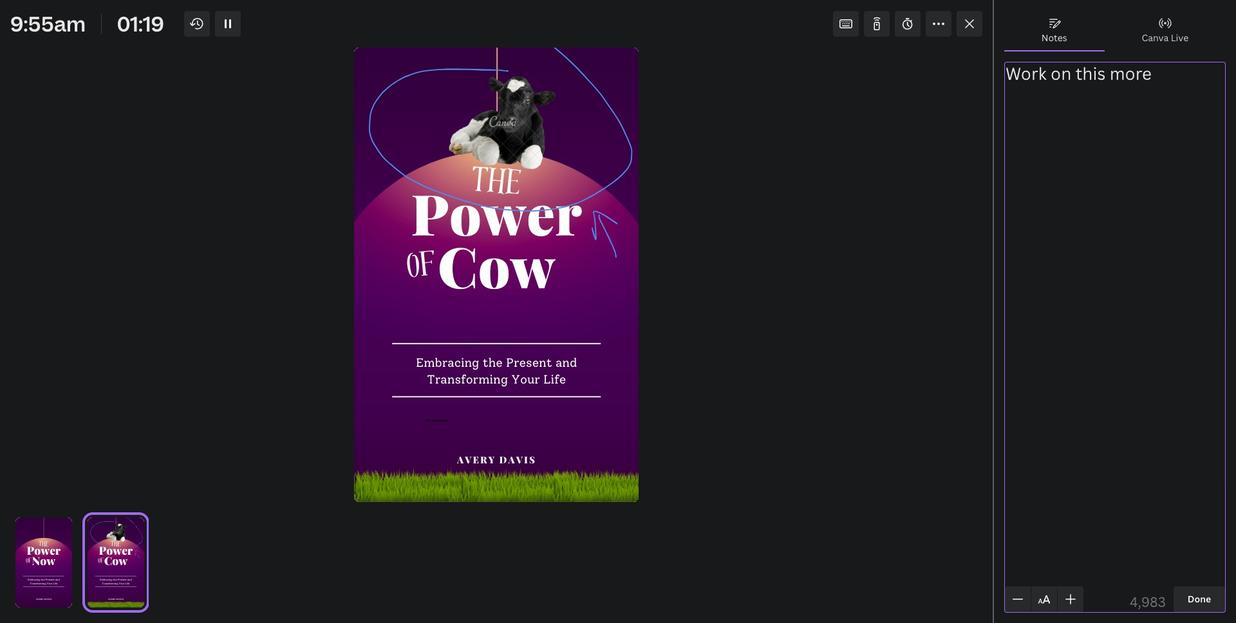 Task type: locate. For each thing, give the bounding box(es) containing it.
your
[[511, 372, 540, 387], [47, 582, 52, 585], [119, 582, 124, 585]]

notes button
[[1004, 10, 1104, 50]]

0 vertical spatial serif
[[431, 418, 438, 423]]

magic switch
[[155, 12, 213, 24]]

the
[[469, 154, 523, 215], [482, 356, 502, 370], [38, 539, 49, 551], [110, 539, 121, 551], [41, 579, 45, 582], [113, 579, 117, 582]]

0 horizontal spatial life
[[53, 582, 57, 585]]

done button
[[1174, 586, 1225, 612]]

embracing
[[416, 356, 479, 370], [28, 579, 40, 582], [100, 579, 112, 582]]

transforming
[[427, 372, 508, 387], [30, 582, 46, 585], [102, 582, 118, 585]]

1 vertical spatial display
[[104, 591, 106, 592]]

0 vertical spatial display
[[438, 418, 449, 423]]

01:19
[[117, 10, 164, 37]]

now
[[32, 553, 55, 568]]

1 vertical spatial dm
[[102, 591, 102, 592]]

1 horizontal spatial life
[[125, 582, 129, 585]]

of the
[[25, 539, 49, 567], [97, 539, 121, 567]]

life
[[543, 372, 566, 387], [53, 582, 57, 585], [125, 582, 129, 585]]

0 horizontal spatial embracing the present and transforming your life
[[28, 579, 60, 585]]

1 horizontal spatial cow
[[437, 228, 555, 303]]

dm serif display
[[425, 418, 449, 423], [102, 591, 106, 592]]

flip
[[346, 46, 362, 58]]

serif
[[431, 418, 438, 423], [103, 591, 104, 592]]

1 horizontal spatial embracing
[[100, 579, 112, 582]]

0 horizontal spatial canva
[[1027, 12, 1055, 24]]

1 horizontal spatial of the
[[97, 539, 121, 567]]

avery
[[457, 453, 496, 466], [36, 598, 44, 601], [108, 598, 115, 601]]

present
[[506, 356, 552, 370], [46, 579, 55, 582], [117, 579, 127, 582]]

dm
[[425, 418, 430, 423], [102, 591, 102, 592]]

cow
[[437, 228, 555, 303], [104, 553, 127, 568]]

main menu bar
[[0, 0, 1236, 37]]

magic
[[155, 12, 181, 24]]

1 vertical spatial serif
[[103, 591, 104, 592]]

1 vertical spatial power cow
[[99, 543, 133, 568]]

and
[[555, 356, 577, 370], [55, 579, 60, 582], [127, 579, 132, 582]]

1 horizontal spatial power cow
[[411, 175, 582, 303]]

4,983
[[1130, 593, 1166, 611]]

1 horizontal spatial avery davis
[[108, 598, 123, 601]]

display
[[438, 418, 449, 423], [104, 591, 106, 592]]

1 horizontal spatial davis
[[116, 598, 123, 601]]

pro
[[1057, 12, 1072, 24]]

2 horizontal spatial transforming
[[427, 372, 508, 387]]

1 horizontal spatial embracing the present and transforming your life
[[100, 579, 132, 585]]

0 vertical spatial power cow
[[411, 175, 582, 303]]

0 horizontal spatial serif
[[103, 591, 104, 592]]

switch
[[183, 12, 213, 24]]

0 horizontal spatial display
[[104, 591, 106, 592]]

canva left live
[[1142, 32, 1169, 44]]

embracing the present and transforming your life
[[416, 356, 577, 387], [28, 579, 60, 585], [100, 579, 132, 585]]

1 horizontal spatial dm
[[425, 418, 430, 423]]

avery davis
[[457, 453, 536, 466], [36, 598, 52, 601], [108, 598, 123, 601]]

0 horizontal spatial cow
[[104, 553, 127, 568]]

0 horizontal spatial of the
[[25, 539, 49, 567]]

1 horizontal spatial your
[[119, 582, 124, 585]]

1 horizontal spatial avery
[[108, 598, 115, 601]]

1 vertical spatial canva
[[1142, 32, 1169, 44]]

0 vertical spatial dm
[[425, 418, 430, 423]]

1 horizontal spatial display
[[438, 418, 449, 423]]

davis
[[499, 453, 536, 466], [44, 598, 52, 601], [116, 598, 123, 601]]

0 horizontal spatial and
[[55, 579, 60, 582]]

1 horizontal spatial dm serif display
[[425, 418, 449, 423]]

power
[[411, 175, 582, 250], [27, 543, 61, 558], [99, 543, 133, 558]]

canva
[[1027, 12, 1055, 24], [1142, 32, 1169, 44]]

magic switch button
[[135, 5, 223, 31]]

2 horizontal spatial present
[[506, 356, 552, 370]]

power cow
[[411, 175, 582, 303], [99, 543, 133, 568]]

2 horizontal spatial and
[[555, 356, 577, 370]]

1 horizontal spatial serif
[[431, 418, 438, 423]]

1 vertical spatial dm serif display
[[102, 591, 106, 592]]

0 vertical spatial dm serif display
[[425, 418, 449, 423]]

of
[[405, 239, 439, 298], [25, 555, 32, 567], [97, 555, 104, 567]]

2 horizontal spatial power
[[411, 175, 582, 250]]

get
[[1010, 12, 1025, 24]]

0 vertical spatial canva
[[1027, 12, 1055, 24]]

notes
[[1042, 32, 1067, 44]]

2 horizontal spatial avery
[[457, 453, 496, 466]]

canva left pro
[[1027, 12, 1055, 24]]



Task type: vqa. For each thing, say whether or not it's contained in the screenshot.
Serif
yes



Task type: describe. For each thing, give the bounding box(es) containing it.
0 horizontal spatial of
[[25, 555, 32, 567]]

canva inside main menu bar
[[1027, 12, 1055, 24]]

done
[[1188, 593, 1211, 605]]

flip button
[[341, 42, 368, 62]]

0 horizontal spatial power cow
[[99, 543, 133, 568]]

1 horizontal spatial of
[[97, 555, 104, 567]]

0 horizontal spatial embracing
[[28, 579, 40, 582]]

1 horizontal spatial present
[[117, 579, 127, 582]]

side panel tab list
[[5, 412, 41, 413]]

live
[[1171, 32, 1189, 44]]

get canva pro button
[[988, 5, 1082, 31]]

2 horizontal spatial of
[[405, 239, 439, 298]]

canva live button
[[1104, 10, 1226, 50]]

0 horizontal spatial your
[[47, 582, 52, 585]]

0 horizontal spatial power
[[27, 543, 61, 558]]

1 of the from the left
[[25, 539, 49, 567]]

home
[[52, 12, 78, 24]]

home link
[[41, 5, 88, 31]]

2 horizontal spatial embracing the present and transforming your life
[[416, 356, 577, 387]]

5.0s
[[526, 46, 544, 58]]

2 horizontal spatial davis
[[499, 453, 536, 466]]

0 horizontal spatial avery davis
[[36, 598, 52, 601]]

0 horizontal spatial dm serif display
[[102, 591, 106, 592]]

2 horizontal spatial your
[[511, 372, 540, 387]]

2 of the from the left
[[97, 539, 121, 567]]

1 horizontal spatial and
[[127, 579, 132, 582]]

2 horizontal spatial embracing
[[416, 356, 479, 370]]

Presenter notes. text field
[[1006, 63, 1224, 105]]

0 vertical spatial cow
[[437, 228, 555, 303]]

0 horizontal spatial present
[[46, 579, 55, 582]]

0 horizontal spatial dm
[[102, 591, 102, 592]]

1 horizontal spatial canva
[[1142, 32, 1169, 44]]

0 horizontal spatial avery
[[36, 598, 44, 601]]

0 horizontal spatial davis
[[44, 598, 52, 601]]

canva live
[[1142, 32, 1189, 44]]

0 horizontal spatial transforming
[[30, 582, 46, 585]]

power now
[[27, 543, 61, 568]]

2 horizontal spatial life
[[543, 372, 566, 387]]

1 horizontal spatial power
[[99, 543, 133, 558]]

1 horizontal spatial transforming
[[102, 582, 118, 585]]

2 horizontal spatial avery davis
[[457, 453, 536, 466]]

Design title text field
[[766, 5, 983, 31]]

5.0s button
[[505, 42, 549, 62]]

1 vertical spatial cow
[[104, 553, 127, 568]]

get canva pro
[[1010, 12, 1072, 24]]

9:55am
[[10, 10, 86, 37]]



